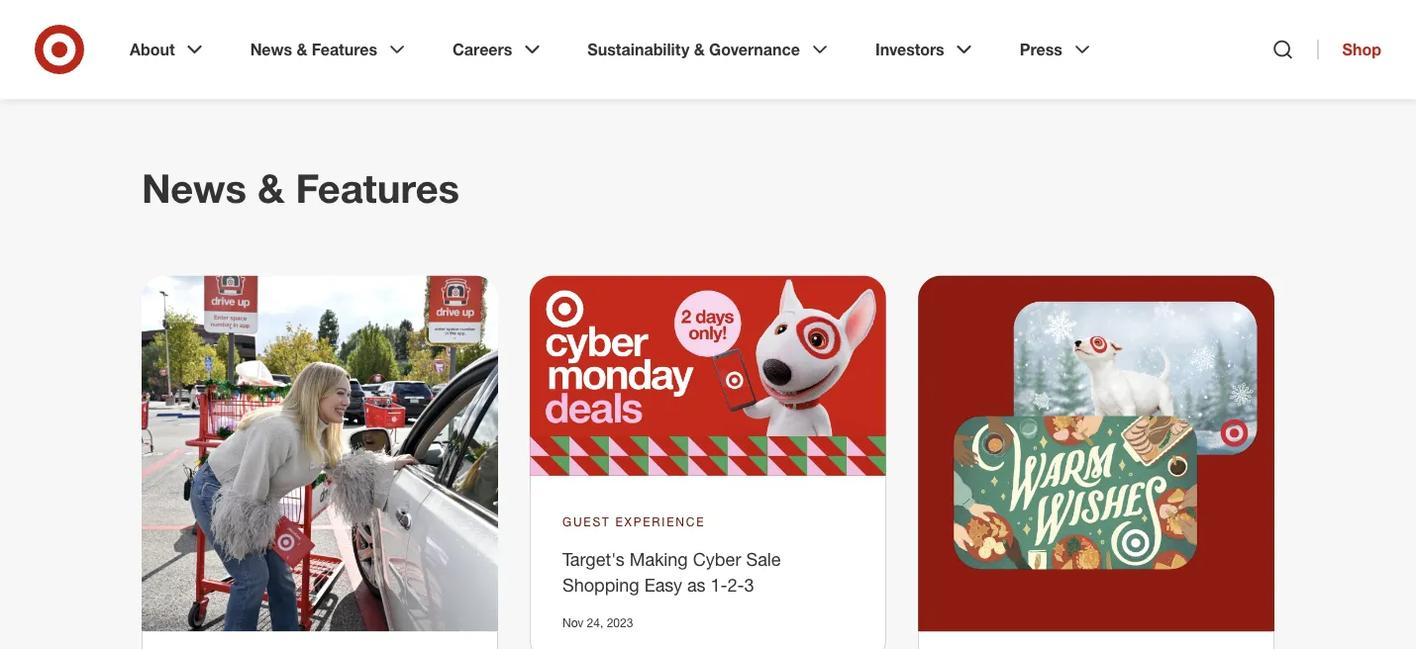 Task type: locate. For each thing, give the bounding box(es) containing it.
& inside news & features link
[[297, 40, 307, 59]]

2 horizontal spatial &
[[694, 40, 705, 59]]

1 vertical spatial news
[[142, 164, 247, 213]]

0 horizontal spatial news
[[142, 164, 247, 213]]

news & features link
[[236, 24, 423, 75]]

1-
[[711, 575, 728, 596]]

& inside "sustainability & governance" "link"
[[694, 40, 705, 59]]

guest
[[563, 515, 610, 530]]

experience
[[616, 515, 706, 530]]

features
[[312, 40, 377, 59], [296, 164, 460, 213]]

1 vertical spatial news & features
[[142, 164, 460, 213]]

guest experience
[[563, 515, 706, 530]]

investors
[[876, 40, 945, 59]]

&
[[297, 40, 307, 59], [694, 40, 705, 59], [258, 164, 285, 213]]

1 horizontal spatial &
[[297, 40, 307, 59]]

news
[[250, 40, 292, 59], [142, 164, 247, 213]]

shop link
[[1318, 40, 1382, 59]]

making
[[630, 549, 688, 571]]

0 vertical spatial news & features
[[250, 40, 377, 59]]

governance
[[709, 40, 800, 59]]

cyber
[[693, 549, 741, 571]]

3
[[744, 575, 754, 596]]

about
[[130, 40, 175, 59]]

target's making cyber sale shopping easy as 1-2-3
[[563, 549, 781, 596]]

0 vertical spatial news
[[250, 40, 292, 59]]

2023
[[607, 616, 633, 631]]

easy
[[644, 575, 682, 596]]

news & features
[[250, 40, 377, 59], [142, 164, 460, 213]]

sustainability & governance
[[588, 40, 800, 59]]

8 scam-busting tips for the holidays from a top retail cybersecurity expert at target image
[[918, 277, 1275, 633]]



Task type: vqa. For each thing, say whether or not it's contained in the screenshot.
up to the right
no



Task type: describe. For each thing, give the bounding box(es) containing it.
1 horizontal spatial news
[[250, 40, 292, 59]]

0 vertical spatial features
[[312, 40, 377, 59]]

sustainability & governance link
[[574, 24, 846, 75]]

news & features inside news & features link
[[250, 40, 377, 59]]

press link
[[1006, 24, 1108, 75]]

guest experience link
[[563, 514, 706, 532]]

2-
[[728, 575, 744, 596]]

0 horizontal spatial &
[[258, 164, 285, 213]]

careers
[[453, 40, 512, 59]]

as
[[687, 575, 706, 596]]

target's
[[563, 549, 625, 571]]

target's making the holidays bright with a little help from hilary duff image
[[142, 277, 498, 633]]

target's making cyber sale shopping easy as 1-2-3 link
[[563, 549, 781, 596]]

24,
[[587, 616, 603, 631]]

sale
[[746, 549, 781, 571]]

shop
[[1343, 40, 1382, 59]]

sustainability
[[588, 40, 690, 59]]

nov 24, 2023
[[563, 616, 633, 631]]

press
[[1020, 40, 1063, 59]]

target's making cyber sale shopping easy as 1-2-3 image
[[530, 277, 886, 477]]

& for "sustainability & governance" "link"
[[694, 40, 705, 59]]

nov
[[563, 616, 584, 631]]

investors link
[[862, 24, 990, 75]]

& for news & features link
[[297, 40, 307, 59]]

1 vertical spatial features
[[296, 164, 460, 213]]

shopping
[[563, 575, 640, 596]]

careers link
[[439, 24, 558, 75]]

about link
[[116, 24, 221, 75]]



